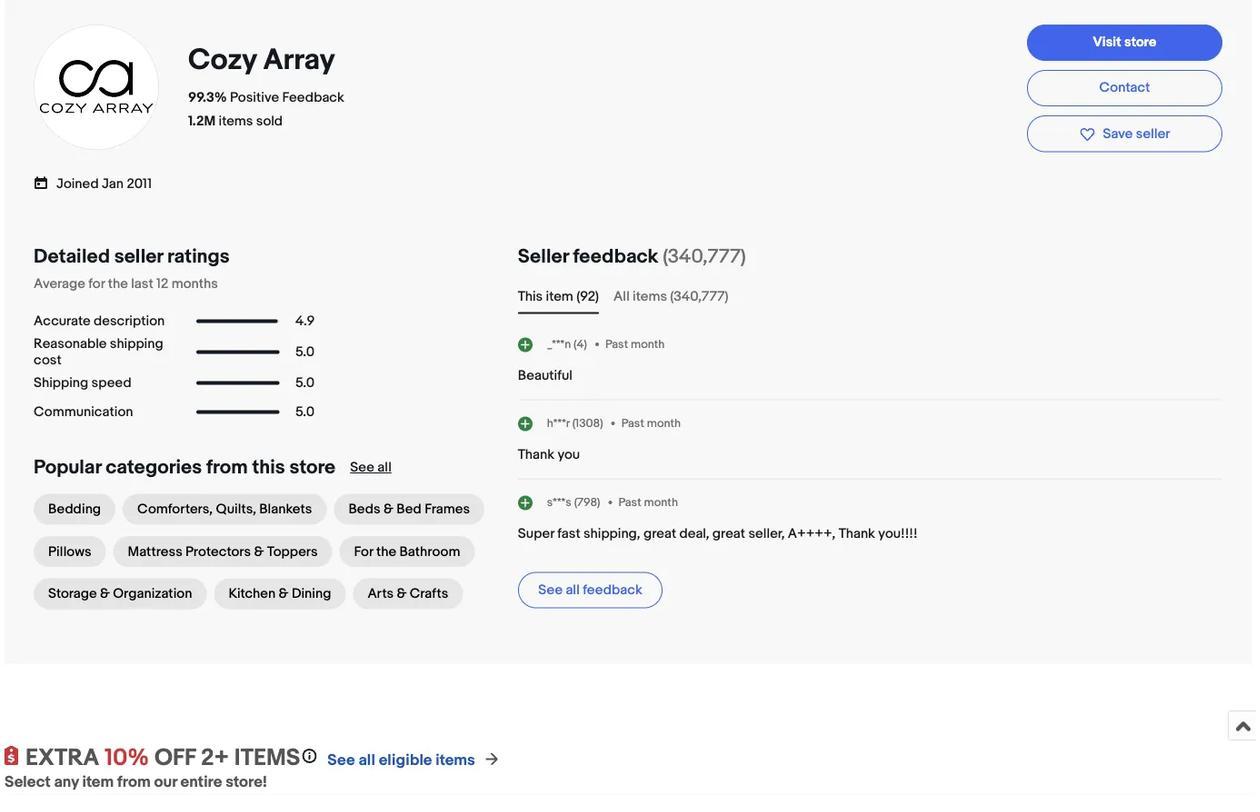 Task type: describe. For each thing, give the bounding box(es) containing it.
array
[[263, 43, 334, 79]]

comforters, quilts, blankets link
[[123, 495, 327, 526]]

1 horizontal spatial store
[[1125, 35, 1157, 51]]

for the bathroom
[[354, 544, 461, 561]]

kitchen
[[229, 587, 276, 603]]

past month for beautiful
[[606, 338, 665, 352]]

items inside tab list
[[633, 289, 668, 306]]

99.3% positive feedback 1.2m items sold
[[188, 90, 345, 130]]

contact link
[[1028, 71, 1223, 107]]

cozy array image
[[33, 24, 160, 151]]

for
[[88, 277, 105, 293]]

_***n
[[547, 338, 571, 352]]

reasonable
[[34, 337, 107, 353]]

sold
[[256, 113, 283, 130]]

seller
[[518, 246, 569, 269]]

(4)
[[574, 338, 587, 352]]

contact
[[1100, 80, 1151, 96]]

kitchen & dining
[[229, 587, 331, 603]]

visit store link
[[1028, 25, 1223, 61]]

comforters,
[[137, 502, 213, 519]]

bedding
[[48, 502, 101, 519]]

joined jan 2011
[[56, 176, 152, 193]]

10%
[[105, 745, 149, 774]]

store!
[[226, 774, 268, 793]]

past for thank you
[[622, 417, 645, 431]]

this item (92)
[[518, 289, 599, 306]]

see all eligible items
[[328, 752, 475, 771]]

any
[[54, 774, 79, 793]]

thank you
[[518, 448, 580, 464]]

see all link
[[350, 460, 392, 477]]

extra
[[25, 745, 99, 774]]

0 horizontal spatial store
[[290, 457, 336, 480]]

this
[[252, 457, 285, 480]]

shipping
[[110, 337, 163, 353]]

save
[[1104, 126, 1134, 142]]

blankets
[[259, 502, 312, 519]]

& for kitchen & dining
[[279, 587, 289, 603]]

months
[[172, 277, 218, 293]]

(798)
[[574, 496, 601, 510]]

tab list containing this item (92)
[[518, 288, 1223, 308]]

storage & organization
[[48, 587, 192, 603]]

this
[[518, 289, 543, 306]]

0 horizontal spatial the
[[108, 277, 128, 293]]

toppers
[[267, 544, 318, 561]]

see all
[[350, 460, 392, 477]]

items
[[235, 745, 300, 774]]

5.0 for speed
[[295, 376, 315, 392]]

save seller button
[[1028, 116, 1223, 153]]

mattress protectors  & toppers link
[[113, 537, 332, 568]]

cozy array link
[[188, 43, 341, 79]]

for
[[354, 544, 373, 561]]

description
[[94, 314, 165, 330]]

eligible
[[379, 752, 432, 771]]

a++++,
[[788, 527, 836, 543]]

feedback
[[282, 90, 345, 106]]

1 vertical spatial from
[[117, 774, 151, 793]]

select
[[5, 774, 51, 793]]

bathroom
[[400, 544, 461, 561]]

5.0 for shipping
[[295, 345, 315, 361]]

(340,777) for all items (340,777)
[[671, 289, 729, 306]]

bed
[[397, 502, 422, 519]]

see all feedback
[[539, 583, 643, 599]]

mattress
[[128, 544, 183, 561]]

protectors
[[186, 544, 251, 561]]

accurate description
[[34, 314, 165, 330]]

past month for super fast shipping, great deal, great seller, a++++, thank you!!!!
[[619, 496, 678, 510]]

4.9
[[295, 314, 315, 330]]

1 horizontal spatial items
[[436, 752, 475, 771]]

1 vertical spatial feedback
[[583, 583, 643, 599]]

seller,
[[749, 527, 785, 543]]

s***s
[[547, 496, 572, 510]]

comforters, quilts, blankets
[[137, 502, 312, 519]]

bedding link
[[34, 495, 116, 526]]

h***r (1308)
[[547, 417, 604, 431]]

visit store
[[1094, 35, 1157, 51]]

detailed seller ratings
[[34, 246, 230, 269]]

seller feedback (340,777)
[[518, 246, 746, 269]]

99.3%
[[188, 90, 227, 106]]

save seller
[[1104, 126, 1171, 142]]

joined
[[56, 176, 99, 193]]



Task type: locate. For each thing, give the bounding box(es) containing it.
month for fast
[[644, 496, 678, 510]]

0 vertical spatial store
[[1125, 35, 1157, 51]]

cozy array
[[188, 43, 334, 79]]

1.2m
[[188, 113, 216, 130]]

1 horizontal spatial item
[[546, 289, 574, 306]]

month
[[631, 338, 665, 352], [647, 417, 681, 431], [644, 496, 678, 510]]

0 vertical spatial seller
[[1137, 126, 1171, 142]]

0 horizontal spatial items
[[219, 113, 253, 130]]

2 horizontal spatial items
[[633, 289, 668, 306]]

item inside tab list
[[546, 289, 574, 306]]

seller for save
[[1137, 126, 1171, 142]]

past month
[[606, 338, 665, 352], [622, 417, 681, 431], [619, 496, 678, 510]]

0 vertical spatial the
[[108, 277, 128, 293]]

(340,777) up all items (340,777)
[[663, 246, 746, 269]]

from left the our
[[117, 774, 151, 793]]

see for see all
[[350, 460, 375, 477]]

thank left you!!!!
[[839, 527, 876, 543]]

visit
[[1094, 35, 1122, 51]]

communication
[[34, 405, 133, 421]]

average
[[34, 277, 85, 293]]

past up "shipping,"
[[619, 496, 642, 510]]

tab list
[[518, 288, 1223, 308]]

0 vertical spatial (340,777)
[[663, 246, 746, 269]]

2 vertical spatial all
[[359, 752, 375, 771]]

arts & crafts link
[[353, 579, 463, 610]]

0 vertical spatial past
[[606, 338, 629, 352]]

great left deal,
[[644, 527, 677, 543]]

cost
[[34, 353, 62, 369]]

our
[[154, 774, 177, 793]]

1 vertical spatial seller
[[114, 246, 163, 269]]

1 horizontal spatial from
[[206, 457, 248, 480]]

month up super fast shipping, great deal, great seller, a++++, thank you!!!!
[[644, 496, 678, 510]]

2 vertical spatial items
[[436, 752, 475, 771]]

feedback
[[573, 246, 659, 269], [583, 583, 643, 599]]

items right all
[[633, 289, 668, 306]]

shipping
[[34, 376, 88, 392]]

0 horizontal spatial thank
[[518, 448, 555, 464]]

2011
[[127, 176, 152, 193]]

(340,777) for seller feedback (340,777)
[[663, 246, 746, 269]]

super fast shipping, great deal, great seller, a++++, thank you!!!!
[[518, 527, 918, 543]]

see all eligible items link
[[328, 752, 475, 771]]

item left (92)
[[546, 289, 574, 306]]

(340,777) inside tab list
[[671, 289, 729, 306]]

see down super
[[539, 583, 563, 599]]

12
[[156, 277, 169, 293]]

all down fast
[[566, 583, 580, 599]]

deal,
[[680, 527, 710, 543]]

all
[[614, 289, 630, 306]]

2 vertical spatial 5.0
[[295, 405, 315, 421]]

beds
[[349, 502, 381, 519]]

seller inside button
[[1137, 126, 1171, 142]]

fast
[[558, 527, 581, 543]]

items right eligible
[[436, 752, 475, 771]]

speed
[[91, 376, 132, 392]]

super
[[518, 527, 555, 543]]

you!!!!
[[879, 527, 918, 543]]

kitchen & dining link
[[214, 579, 346, 610]]

text__icon wrapper image
[[34, 175, 56, 191]]

beautiful
[[518, 368, 573, 385]]

beds & bed frames
[[349, 502, 470, 519]]

2 vertical spatial see
[[328, 752, 355, 771]]

2 vertical spatial month
[[644, 496, 678, 510]]

0 vertical spatial from
[[206, 457, 248, 480]]

reasonable shipping cost
[[34, 337, 163, 369]]

feedback up all
[[573, 246, 659, 269]]

& for storage & organization
[[100, 587, 110, 603]]

all for see all feedback
[[566, 583, 580, 599]]

month for you
[[647, 417, 681, 431]]

5.0
[[295, 345, 315, 361], [295, 376, 315, 392], [295, 405, 315, 421]]

1 vertical spatial items
[[633, 289, 668, 306]]

see for see all eligible items
[[328, 752, 355, 771]]

from left this
[[206, 457, 248, 480]]

extra 10% off 2+ items
[[25, 745, 300, 774]]

& for beds & bed frames
[[384, 502, 394, 519]]

past right '(1308)'
[[622, 417, 645, 431]]

see for see all feedback
[[539, 583, 563, 599]]

popular
[[34, 457, 101, 480]]

feedback down "shipping,"
[[583, 583, 643, 599]]

2+
[[201, 745, 229, 774]]

popular categories from this store
[[34, 457, 336, 480]]

see left eligible
[[328, 752, 355, 771]]

0 vertical spatial feedback
[[573, 246, 659, 269]]

(340,777) right all
[[671, 289, 729, 306]]

past for beautiful
[[606, 338, 629, 352]]

cozy
[[188, 43, 257, 79]]

3 5.0 from the top
[[295, 405, 315, 421]]

items
[[219, 113, 253, 130], [633, 289, 668, 306], [436, 752, 475, 771]]

0 vertical spatial thank
[[518, 448, 555, 464]]

positive
[[230, 90, 279, 106]]

all up beds
[[378, 460, 392, 477]]

past right (4)
[[606, 338, 629, 352]]

0 vertical spatial month
[[631, 338, 665, 352]]

thank left you
[[518, 448, 555, 464]]

0 vertical spatial items
[[219, 113, 253, 130]]

items down the positive
[[219, 113, 253, 130]]

2 great from the left
[[713, 527, 746, 543]]

& right arts at the bottom
[[397, 587, 407, 603]]

(92)
[[577, 289, 599, 306]]

1 vertical spatial see
[[539, 583, 563, 599]]

seller up last on the left of page
[[114, 246, 163, 269]]

month down all items (340,777)
[[631, 338, 665, 352]]

all items (340,777)
[[614, 289, 729, 306]]

crafts
[[410, 587, 449, 603]]

store right visit
[[1125, 35, 1157, 51]]

& left dining
[[279, 587, 289, 603]]

all for see all
[[378, 460, 392, 477]]

(1308)
[[573, 417, 604, 431]]

quilts,
[[216, 502, 256, 519]]

past month right '(1308)'
[[622, 417, 681, 431]]

you
[[558, 448, 580, 464]]

1 horizontal spatial thank
[[839, 527, 876, 543]]

0 horizontal spatial from
[[117, 774, 151, 793]]

pillows link
[[34, 537, 106, 568]]

0 horizontal spatial all
[[359, 752, 375, 771]]

the
[[108, 277, 128, 293], [376, 544, 397, 561]]

from
[[206, 457, 248, 480], [117, 774, 151, 793]]

1 vertical spatial past
[[622, 417, 645, 431]]

1 great from the left
[[644, 527, 677, 543]]

categories
[[106, 457, 202, 480]]

1 vertical spatial month
[[647, 417, 681, 431]]

entire
[[181, 774, 222, 793]]

1 horizontal spatial the
[[376, 544, 397, 561]]

storage & organization link
[[34, 579, 207, 610]]

the right "for"
[[108, 277, 128, 293]]

mattress protectors  & toppers
[[128, 544, 318, 561]]

shipping speed
[[34, 376, 132, 392]]

select any item from our entire store!
[[5, 774, 268, 793]]

(340,777)
[[663, 246, 746, 269], [671, 289, 729, 306]]

1 horizontal spatial great
[[713, 527, 746, 543]]

items inside the 99.3% positive feedback 1.2m items sold
[[219, 113, 253, 130]]

1 vertical spatial store
[[290, 457, 336, 480]]

1 horizontal spatial all
[[378, 460, 392, 477]]

see all feedback link
[[518, 573, 663, 609]]

all for see all eligible items
[[359, 752, 375, 771]]

& right storage
[[100, 587, 110, 603]]

& for arts & crafts
[[397, 587, 407, 603]]

0 vertical spatial 5.0
[[295, 345, 315, 361]]

& left toppers at left
[[254, 544, 264, 561]]

pillows
[[48, 544, 91, 561]]

1 vertical spatial thank
[[839, 527, 876, 543]]

& inside "link"
[[397, 587, 407, 603]]

0 horizontal spatial item
[[82, 774, 114, 793]]

seller
[[1137, 126, 1171, 142], [114, 246, 163, 269]]

0 horizontal spatial seller
[[114, 246, 163, 269]]

month right '(1308)'
[[647, 417, 681, 431]]

frames
[[425, 502, 470, 519]]

organization
[[113, 587, 192, 603]]

past for super fast shipping, great deal, great seller, a++++, thank you!!!!
[[619, 496, 642, 510]]

past month up "shipping,"
[[619, 496, 678, 510]]

average for the last 12 months
[[34, 277, 218, 293]]

accurate
[[34, 314, 91, 330]]

ratings
[[167, 246, 230, 269]]

2 vertical spatial past
[[619, 496, 642, 510]]

1 vertical spatial all
[[566, 583, 580, 599]]

0 vertical spatial see
[[350, 460, 375, 477]]

0 horizontal spatial great
[[644, 527, 677, 543]]

0 vertical spatial item
[[546, 289, 574, 306]]

item right any
[[82, 774, 114, 793]]

s***s (798)
[[547, 496, 601, 510]]

see up beds
[[350, 460, 375, 477]]

2 5.0 from the top
[[295, 376, 315, 392]]

arts & crafts
[[368, 587, 449, 603]]

0 vertical spatial past month
[[606, 338, 665, 352]]

1 vertical spatial the
[[376, 544, 397, 561]]

1 vertical spatial past month
[[622, 417, 681, 431]]

off
[[155, 745, 196, 774]]

seller right save
[[1137, 126, 1171, 142]]

all
[[378, 460, 392, 477], [566, 583, 580, 599], [359, 752, 375, 771]]

1 horizontal spatial seller
[[1137, 126, 1171, 142]]

1 5.0 from the top
[[295, 345, 315, 361]]

1 vertical spatial item
[[82, 774, 114, 793]]

all left eligible
[[359, 752, 375, 771]]

detailed
[[34, 246, 110, 269]]

great right deal,
[[713, 527, 746, 543]]

seller for detailed
[[114, 246, 163, 269]]

the right for
[[376, 544, 397, 561]]

store right this
[[290, 457, 336, 480]]

for the bathroom link
[[340, 537, 475, 568]]

& left 'bed'
[[384, 502, 394, 519]]

past month down all
[[606, 338, 665, 352]]

past month for thank you
[[622, 417, 681, 431]]

1 vertical spatial 5.0
[[295, 376, 315, 392]]

2 vertical spatial past month
[[619, 496, 678, 510]]

2 horizontal spatial all
[[566, 583, 580, 599]]

last
[[131, 277, 153, 293]]

1 vertical spatial (340,777)
[[671, 289, 729, 306]]

0 vertical spatial all
[[378, 460, 392, 477]]



Task type: vqa. For each thing, say whether or not it's contained in the screenshot.
and within the Canceling bids and managing bidders
no



